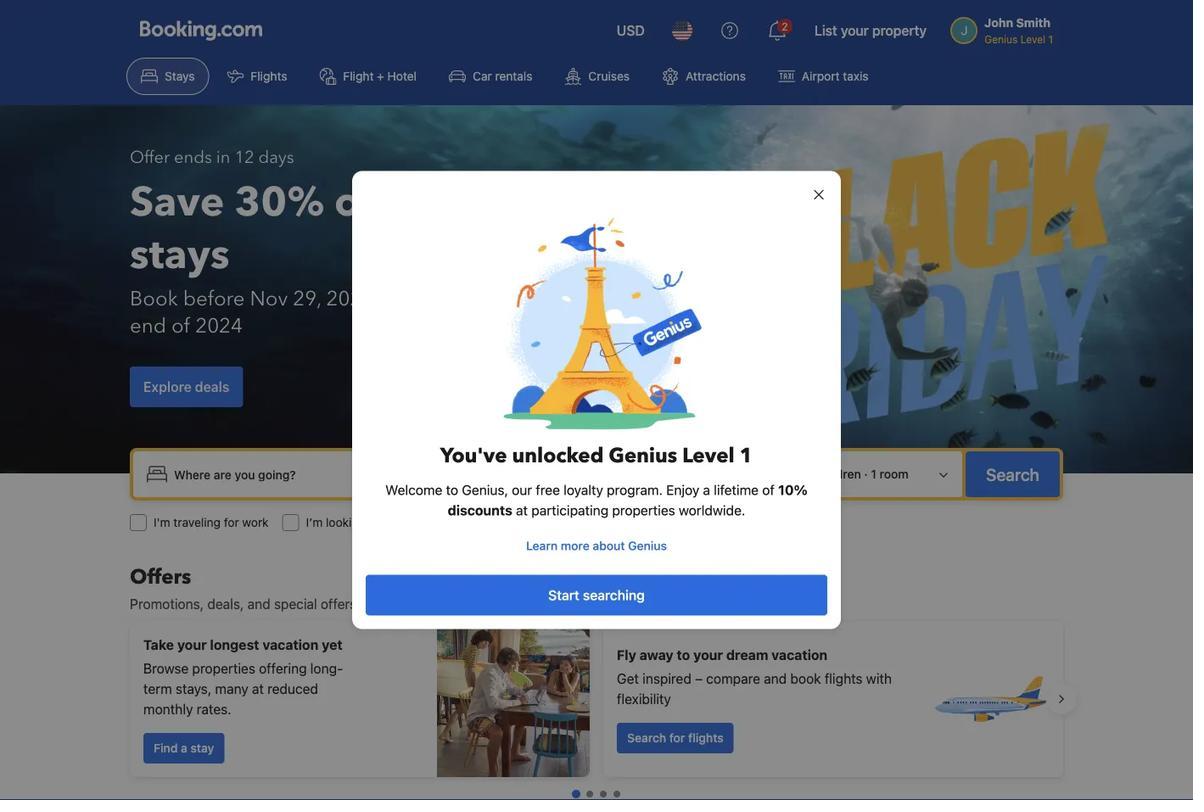 Task type: describe. For each thing, give the bounding box(es) containing it.
learn more about genius link
[[366, 531, 828, 562]]

genius inside learn more about genius link
[[628, 539, 667, 553]]

about
[[593, 539, 625, 553]]

or
[[335, 175, 376, 230]]

29,
[[293, 285, 321, 313]]

learn more about genius
[[526, 539, 667, 553]]

search for search for flights
[[627, 731, 666, 745]]

offering
[[259, 661, 307, 677]]

and inside fly away to your dream vacation get inspired – compare and book flights with flexibility
[[764, 671, 787, 687]]

of inside the offer ends in 12 days save 30% or more on stays book before nov 29, 2023 – stay anytime before the end of 2024
[[171, 312, 190, 340]]

long-
[[310, 661, 343, 677]]

unlocked
[[512, 442, 604, 470]]

at inside you've unlocked genius level 1 dialog
[[516, 503, 528, 519]]

find a stay
[[154, 741, 214, 755]]

in inside the offer ends in 12 days save 30% or more on stays book before nov 29, 2023 – stay anytime before the end of 2024
[[216, 146, 230, 169]]

more inside the offer ends in 12 days save 30% or more on stays book before nov 29, 2023 – stay anytime before the end of 2024
[[387, 175, 490, 230]]

hotel
[[388, 69, 417, 83]]

of inside you've unlocked genius level 1 dialog
[[762, 482, 775, 498]]

inspired
[[643, 671, 692, 687]]

days
[[259, 146, 294, 169]]

flight + hotel link
[[305, 58, 431, 95]]

fly away to your dream vacation get inspired – compare and book flights with flexibility
[[617, 647, 892, 708]]

rentals
[[495, 69, 533, 83]]

car
[[473, 69, 492, 83]]

airport taxis
[[802, 69, 869, 83]]

i'm traveling for work
[[154, 516, 269, 530]]

fly
[[617, 647, 637, 663]]

many
[[215, 681, 248, 697]]

explore deals link
[[130, 367, 243, 407]]

search for flights
[[627, 731, 724, 745]]

compare
[[706, 671, 761, 687]]

free
[[536, 482, 560, 498]]

booking.com image
[[140, 20, 262, 41]]

monthly
[[143, 702, 193, 718]]

browse
[[143, 661, 189, 677]]

vacation inside fly away to your dream vacation get inspired – compare and book flights with flexibility
[[772, 647, 828, 663]]

1 vertical spatial in
[[537, 467, 547, 481]]

start searching
[[549, 587, 645, 604]]

work
[[242, 516, 269, 530]]

list your property link
[[805, 10, 937, 51]]

deals
[[195, 379, 229, 395]]

0 vertical spatial flights
[[387, 516, 421, 530]]

2 adults · 0 children · 1 room
[[751, 467, 909, 481]]

at participating properties worldwide.
[[513, 503, 746, 519]]

offer ends in 12 days save 30% or more on stays book before nov 29, 2023 – stay anytime before the end of 2024
[[130, 146, 609, 340]]

check-out date button
[[593, 459, 695, 490]]

a inside you've unlocked genius level 1 dialog
[[703, 482, 710, 498]]

cruises link
[[550, 58, 644, 95]]

learn
[[526, 539, 558, 553]]

list
[[815, 22, 838, 39]]

stays link
[[126, 58, 209, 95]]

1 inside button
[[871, 467, 877, 481]]

take your longest vacation yet image
[[437, 621, 590, 778]]

flight + hotel
[[343, 69, 417, 83]]

looking
[[326, 516, 366, 530]]

1 date from the left
[[550, 467, 576, 481]]

stays
[[165, 69, 195, 83]]

stay inside the offer ends in 12 days save 30% or more on stays book before nov 29, 2023 – stay anytime before the end of 2024
[[392, 285, 428, 313]]

1 inside dialog
[[740, 442, 753, 470]]

2 date from the left
[[662, 467, 688, 481]]

level
[[683, 442, 735, 470]]

car rentals link
[[435, 58, 547, 95]]

2024
[[195, 312, 243, 340]]

searching
[[583, 587, 645, 604]]

1 · from the left
[[799, 467, 802, 481]]

longest
[[210, 637, 259, 653]]

properties inside you've unlocked genius level 1 dialog
[[612, 503, 675, 519]]

deals,
[[207, 596, 244, 612]]

on
[[500, 175, 551, 230]]

explore deals
[[143, 379, 229, 395]]

ends
[[174, 146, 212, 169]]

out
[[640, 467, 659, 481]]

flights
[[251, 69, 287, 83]]

room
[[880, 467, 909, 481]]

attractions link
[[648, 58, 760, 95]]

2
[[751, 467, 758, 481]]

search for search
[[986, 464, 1040, 484]]

to inside fly away to your dream vacation get inspired – compare and book flights with flexibility
[[677, 647, 690, 663]]

fly away to your dream vacation image
[[931, 640, 1050, 759]]

start searching button
[[366, 575, 828, 616]]

special
[[274, 596, 317, 612]]

stays,
[[176, 681, 212, 697]]

– inside fly away to your dream vacation get inspired – compare and book flights with flexibility
[[695, 671, 703, 687]]

property
[[873, 22, 927, 39]]

car rentals
[[473, 69, 533, 83]]

rates.
[[197, 702, 231, 718]]

2 adults · 0 children · 1 room button
[[719, 458, 956, 491]]

discounts
[[448, 503, 513, 519]]

and inside offers promotions, deals, and special offers for you
[[247, 596, 270, 612]]



Task type: vqa. For each thing, say whether or not it's contained in the screenshot.
the topmost of
yes



Task type: locate. For each thing, give the bounding box(es) containing it.
flights
[[387, 516, 421, 530], [825, 671, 863, 687], [688, 731, 724, 745]]

region
[[116, 615, 1077, 784]]

1 vertical spatial at
[[252, 681, 264, 697]]

1 horizontal spatial flights
[[688, 731, 724, 745]]

1 vertical spatial properties
[[192, 661, 255, 677]]

0 horizontal spatial more
[[387, 175, 490, 230]]

genius right "about"
[[628, 539, 667, 553]]

– right inspired
[[695, 671, 703, 687]]

check-in date button
[[489, 459, 583, 490]]

1 vertical spatial –
[[695, 671, 703, 687]]

0 horizontal spatial at
[[252, 681, 264, 697]]

properties up many
[[192, 661, 255, 677]]

1 up lifetime on the right bottom
[[740, 442, 753, 470]]

offers
[[130, 563, 191, 591]]

1 horizontal spatial and
[[764, 671, 787, 687]]

1 horizontal spatial –
[[695, 671, 703, 687]]

vacation
[[263, 637, 319, 653], [772, 647, 828, 663]]

0 horizontal spatial vacation
[[263, 637, 319, 653]]

flight
[[343, 69, 374, 83]]

1 horizontal spatial before
[[512, 285, 574, 313]]

to left genius,
[[446, 482, 458, 498]]

you
[[381, 596, 403, 612]]

search
[[986, 464, 1040, 484], [627, 731, 666, 745]]

0 horizontal spatial search
[[627, 731, 666, 745]]

0 vertical spatial properties
[[612, 503, 675, 519]]

0 horizontal spatial flights
[[387, 516, 421, 530]]

1 horizontal spatial stay
[[392, 285, 428, 313]]

2 before from the left
[[512, 285, 574, 313]]

1 vertical spatial and
[[764, 671, 787, 687]]

your for take
[[177, 637, 207, 653]]

the
[[579, 285, 609, 313]]

welcome
[[386, 482, 443, 498]]

stay inside "link"
[[191, 741, 214, 755]]

i'm
[[306, 516, 323, 530]]

1 horizontal spatial more
[[561, 539, 590, 553]]

more right learn
[[561, 539, 590, 553]]

2 horizontal spatial your
[[841, 22, 869, 39]]

—
[[583, 467, 593, 481]]

1 horizontal spatial 1
[[871, 467, 877, 481]]

to right away on the bottom of page
[[677, 647, 690, 663]]

0 vertical spatial more
[[387, 175, 490, 230]]

· left 0
[[799, 467, 802, 481]]

genius up program.
[[609, 442, 677, 470]]

dream
[[726, 647, 769, 663]]

1 vertical spatial genius
[[628, 539, 667, 553]]

get
[[617, 671, 639, 687]]

for
[[224, 516, 239, 530], [369, 516, 384, 530], [360, 596, 377, 612], [670, 731, 685, 745]]

stay right '2023'
[[392, 285, 428, 313]]

0 vertical spatial to
[[446, 482, 458, 498]]

for left you on the left of page
[[360, 596, 377, 612]]

adults
[[761, 467, 795, 481]]

0 vertical spatial in
[[216, 146, 230, 169]]

1 horizontal spatial date
[[662, 467, 688, 481]]

for inside offers promotions, deals, and special offers for you
[[360, 596, 377, 612]]

list your property
[[815, 22, 927, 39]]

genius
[[609, 442, 677, 470], [628, 539, 667, 553]]

attractions
[[686, 69, 746, 83]]

find a stay link
[[143, 733, 224, 764]]

you've unlocked genius level 1 dialog
[[332, 151, 862, 650]]

properties
[[612, 503, 675, 519], [192, 661, 255, 677]]

take your longest vacation yet browse properties offering long- term stays, many at reduced monthly rates.
[[143, 637, 343, 718]]

in left 12
[[216, 146, 230, 169]]

worldwide.
[[679, 503, 746, 519]]

0 vertical spatial at
[[516, 503, 528, 519]]

1 horizontal spatial your
[[694, 647, 723, 663]]

flights inside fly away to your dream vacation get inspired – compare and book flights with flexibility
[[825, 671, 863, 687]]

your inside fly away to your dream vacation get inspired – compare and book flights with flexibility
[[694, 647, 723, 663]]

and left book
[[764, 671, 787, 687]]

0 horizontal spatial before
[[183, 285, 245, 313]]

0
[[805, 467, 813, 481]]

in
[[216, 146, 230, 169], [537, 467, 547, 481]]

traveling
[[174, 516, 221, 530]]

0 vertical spatial –
[[379, 285, 387, 313]]

date up free
[[550, 467, 576, 481]]

i'm
[[154, 516, 170, 530]]

– right '2023'
[[379, 285, 387, 313]]

2 vertical spatial flights
[[688, 731, 724, 745]]

of
[[171, 312, 190, 340], [762, 482, 775, 498]]

flexibility
[[617, 691, 671, 708]]

find
[[154, 741, 178, 755]]

genius,
[[462, 482, 508, 498]]

more right or
[[387, 175, 490, 230]]

in up free
[[537, 467, 547, 481]]

at down our
[[516, 503, 528, 519]]

offers
[[321, 596, 357, 612]]

10%
[[778, 482, 808, 498]]

for left the work
[[224, 516, 239, 530]]

2 · from the left
[[864, 467, 868, 481]]

0 horizontal spatial properties
[[192, 661, 255, 677]]

welcome to genius, our free loyalty program. enjoy a lifetime of
[[386, 482, 778, 498]]

1 before from the left
[[183, 285, 245, 313]]

more inside learn more about genius link
[[561, 539, 590, 553]]

yet
[[322, 637, 343, 653]]

12
[[235, 146, 254, 169]]

lifetime
[[714, 482, 759, 498]]

to
[[446, 482, 458, 498], [677, 647, 690, 663]]

1 horizontal spatial ·
[[864, 467, 868, 481]]

–
[[379, 285, 387, 313], [695, 671, 703, 687]]

more
[[387, 175, 490, 230], [561, 539, 590, 553]]

check-
[[496, 467, 537, 481], [600, 467, 640, 481]]

airport taxis link
[[764, 58, 883, 95]]

0 horizontal spatial 1
[[740, 442, 753, 470]]

search inside button
[[986, 464, 1040, 484]]

properties inside take your longest vacation yet browse properties offering long- term stays, many at reduced monthly rates.
[[192, 661, 255, 677]]

1 horizontal spatial a
[[703, 482, 710, 498]]

0 vertical spatial genius
[[609, 442, 677, 470]]

1 horizontal spatial vacation
[[772, 647, 828, 663]]

your
[[841, 22, 869, 39], [177, 637, 207, 653], [694, 647, 723, 663]]

book
[[130, 285, 178, 313]]

end
[[130, 312, 166, 340]]

0 horizontal spatial –
[[379, 285, 387, 313]]

0 horizontal spatial check-
[[496, 467, 537, 481]]

your inside take your longest vacation yet browse properties offering long- term stays, many at reduced monthly rates.
[[177, 637, 207, 653]]

your up 'compare'
[[694, 647, 723, 663]]

0 horizontal spatial stay
[[191, 741, 214, 755]]

0 vertical spatial search
[[986, 464, 1040, 484]]

properties down program.
[[612, 503, 675, 519]]

airport
[[802, 69, 840, 83]]

nov
[[250, 285, 288, 313]]

of down adults
[[762, 482, 775, 498]]

and right deals,
[[247, 596, 270, 612]]

with
[[866, 671, 892, 687]]

0 vertical spatial a
[[703, 482, 710, 498]]

a
[[703, 482, 710, 498], [181, 741, 187, 755]]

your for list
[[841, 22, 869, 39]]

1 left room
[[871, 467, 877, 481]]

1 vertical spatial stay
[[191, 741, 214, 755]]

0 vertical spatial and
[[247, 596, 270, 612]]

1 horizontal spatial properties
[[612, 503, 675, 519]]

check- up our
[[496, 467, 537, 481]]

+
[[377, 69, 384, 83]]

stay right find
[[191, 741, 214, 755]]

promotions,
[[130, 596, 204, 612]]

2 check- from the left
[[600, 467, 640, 481]]

0 horizontal spatial your
[[177, 637, 207, 653]]

vacation inside take your longest vacation yet browse properties offering long- term stays, many at reduced monthly rates.
[[263, 637, 319, 653]]

enjoy
[[666, 482, 700, 498]]

term
[[143, 681, 172, 697]]

progress bar
[[573, 791, 621, 798]]

flights link
[[213, 58, 302, 95]]

1 horizontal spatial of
[[762, 482, 775, 498]]

your right list
[[841, 22, 869, 39]]

you've unlocked genius level 1
[[440, 442, 753, 470]]

1 check- from the left
[[496, 467, 537, 481]]

0 horizontal spatial a
[[181, 741, 187, 755]]

check- up program.
[[600, 467, 640, 481]]

0 horizontal spatial of
[[171, 312, 190, 340]]

date up enjoy
[[662, 467, 688, 481]]

flights left with
[[825, 671, 863, 687]]

offer
[[130, 146, 170, 169]]

to inside you've unlocked genius level 1 dialog
[[446, 482, 458, 498]]

a right find
[[181, 741, 187, 755]]

1 horizontal spatial check-
[[600, 467, 640, 481]]

for right 'looking'
[[369, 516, 384, 530]]

1 vertical spatial a
[[181, 741, 187, 755]]

save
[[130, 175, 224, 230]]

before left the
[[512, 285, 574, 313]]

a up worldwide.
[[703, 482, 710, 498]]

0 horizontal spatial and
[[247, 596, 270, 612]]

0 horizontal spatial in
[[216, 146, 230, 169]]

0 horizontal spatial date
[[550, 467, 576, 481]]

1 horizontal spatial search
[[986, 464, 1040, 484]]

region containing take your longest vacation yet
[[116, 615, 1077, 784]]

at right many
[[252, 681, 264, 697]]

1 horizontal spatial at
[[516, 503, 528, 519]]

1 vertical spatial to
[[677, 647, 690, 663]]

at inside take your longest vacation yet browse properties offering long- term stays, many at reduced monthly rates.
[[252, 681, 264, 697]]

flights down welcome
[[387, 516, 421, 530]]

offers promotions, deals, and special offers for you
[[130, 563, 403, 612]]

2 horizontal spatial flights
[[825, 671, 863, 687]]

before left nov
[[183, 285, 245, 313]]

10% discounts
[[448, 482, 808, 519]]

check-in date — check-out date
[[496, 467, 688, 481]]

program.
[[607, 482, 663, 498]]

search for flights link
[[617, 723, 734, 754]]

for down flexibility
[[670, 731, 685, 745]]

0 vertical spatial stay
[[392, 285, 428, 313]]

taxis
[[843, 69, 869, 83]]

0 horizontal spatial to
[[446, 482, 458, 498]]

our
[[512, 482, 532, 498]]

1 vertical spatial of
[[762, 482, 775, 498]]

cruises
[[589, 69, 630, 83]]

of right end
[[171, 312, 190, 340]]

vacation up book
[[772, 647, 828, 663]]

you've
[[440, 442, 507, 470]]

your right take
[[177, 637, 207, 653]]

stays
[[130, 227, 230, 283]]

0 vertical spatial of
[[171, 312, 190, 340]]

date
[[550, 467, 576, 481], [662, 467, 688, 481]]

take
[[143, 637, 174, 653]]

· right "children"
[[864, 467, 868, 481]]

1 horizontal spatial in
[[537, 467, 547, 481]]

stay
[[392, 285, 428, 313], [191, 741, 214, 755]]

flights down 'compare'
[[688, 731, 724, 745]]

0 horizontal spatial ·
[[799, 467, 802, 481]]

30%
[[235, 175, 324, 230]]

search button
[[966, 452, 1060, 497]]

a inside 'find a stay' "link"
[[181, 741, 187, 755]]

2023
[[326, 285, 374, 313]]

– inside the offer ends in 12 days save 30% or more on stays book before nov 29, 2023 – stay anytime before the end of 2024
[[379, 285, 387, 313]]

1 vertical spatial flights
[[825, 671, 863, 687]]

away
[[640, 647, 674, 663]]

1 horizontal spatial to
[[677, 647, 690, 663]]

children
[[816, 467, 861, 481]]

vacation up offering
[[263, 637, 319, 653]]

1 vertical spatial search
[[627, 731, 666, 745]]

1 vertical spatial more
[[561, 539, 590, 553]]



